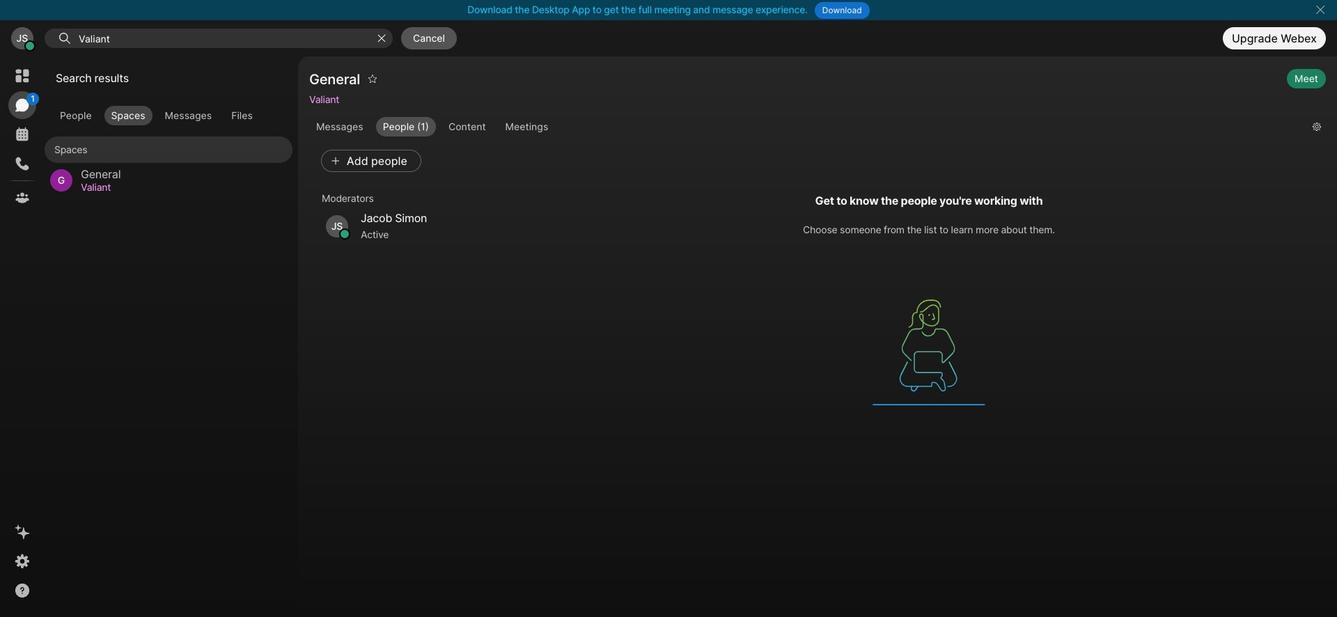 Task type: describe. For each thing, give the bounding box(es) containing it.
active element
[[361, 226, 518, 243]]

Search search field
[[77, 29, 371, 47]]

jacob simonactive list item
[[315, 208, 529, 244]]

webex tab list
[[8, 62, 39, 212]]

cancel_16 image
[[1315, 4, 1326, 15]]



Task type: vqa. For each thing, say whether or not it's contained in the screenshot.
Valiant element
yes



Task type: locate. For each thing, give the bounding box(es) containing it.
group
[[45, 106, 293, 125], [309, 117, 1301, 137]]

valiant element
[[81, 180, 276, 195]]

general list item
[[45, 163, 293, 198]]

1 horizontal spatial group
[[309, 117, 1301, 137]]

list
[[45, 131, 293, 198]]

0 horizontal spatial group
[[45, 106, 293, 125]]

navigation
[[0, 56, 45, 617]]



